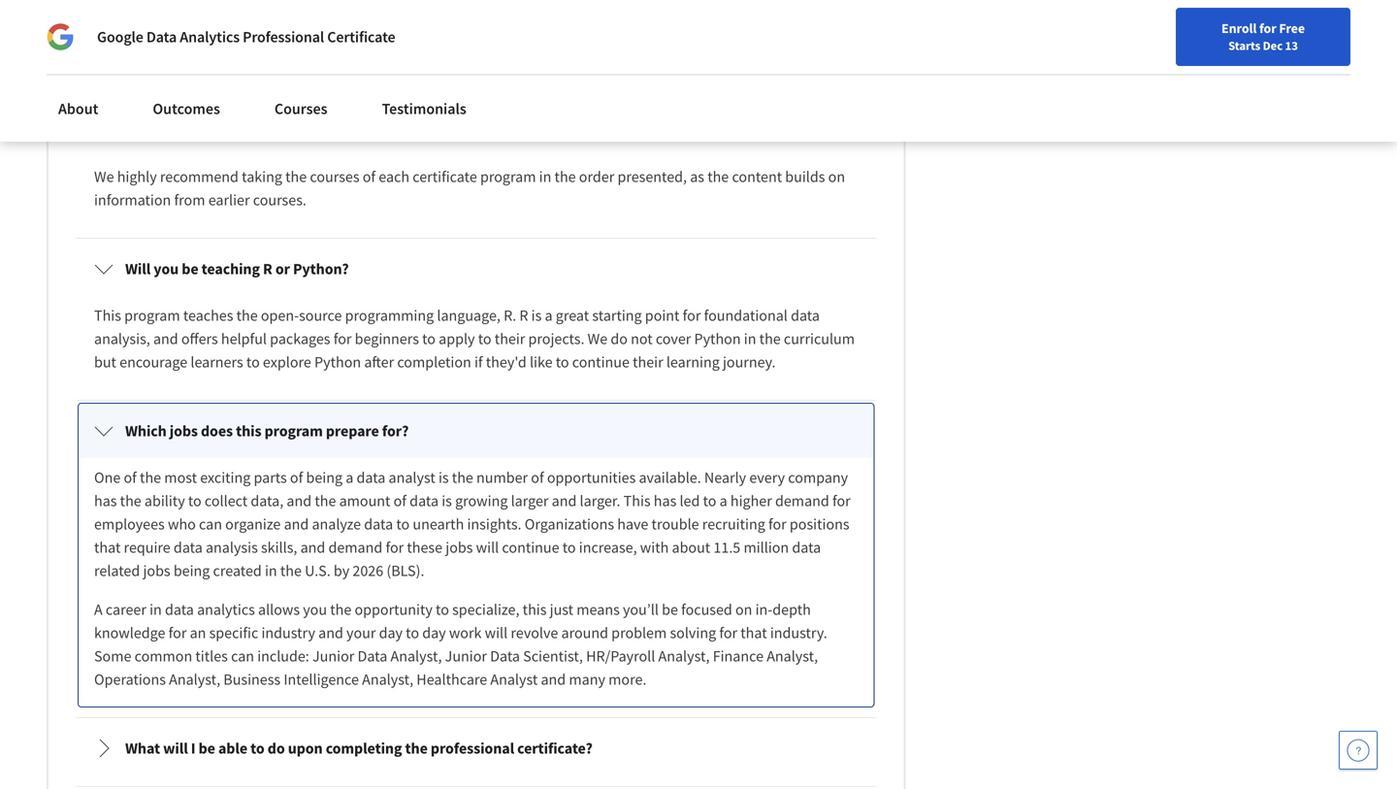Task type: describe. For each thing, give the bounding box(es) containing it.
revolve
[[511, 623, 558, 642]]

in inside one of the most exciting parts of being a data analyst is the number of opportunities available. nearly every company has the ability to collect data, and the amount of data is growing larger and larger. this has led to a higher demand for employees who can organize and analyze data to unearth insights. organizations have trouble recruiting for positions that require data analysis skills, and demand for these jobs will continue to increase, with about 11.5 million data related jobs being created in the u.s. by 2026 (bls).
[[265, 561, 277, 580]]

free
[[1279, 19, 1305, 37]]

not
[[631, 329, 653, 348]]

analyst, down titles
[[169, 670, 220, 689]]

to up who
[[188, 491, 202, 510]]

of right the 'parts'
[[290, 468, 303, 487]]

skills,
[[261, 538, 297, 557]]

knowledge
[[94, 623, 165, 642]]

with
[[640, 538, 669, 557]]

analyst
[[491, 670, 538, 689]]

parts
[[254, 468, 287, 487]]

business
[[223, 670, 281, 689]]

outcomes link
[[141, 87, 232, 130]]

to inside dropdown button
[[251, 738, 265, 758]]

analyst, down industry.
[[767, 646, 818, 666]]

2 day from the left
[[422, 623, 446, 642]]

2 vertical spatial jobs
[[143, 561, 170, 580]]

larger.
[[580, 491, 621, 510]]

1 has from the left
[[94, 491, 117, 510]]

common
[[135, 646, 192, 666]]

testimonials
[[382, 99, 467, 118]]

data inside this program teaches the open-source programming language, r. r is a great starting point for foundational data analysis, and offers helpful packages for beginners to apply to their projects. we do not cover python in the curriculum but encourage learners to explore python after completion if they'd like to continue their learning journey.
[[791, 306, 820, 325]]

every
[[750, 468, 785, 487]]

0 horizontal spatial being
[[174, 561, 210, 580]]

that inside one of the most exciting parts of being a data analyst is the number of opportunities available. nearly every company has the ability to collect data, and the amount of data is growing larger and larger. this has led to a higher demand for employees who can organize and analyze data to unearth insights. organizations have trouble recruiting for positions that require data analysis skills, and demand for these jobs will continue to increase, with about 11.5 million data related jobs being created in the u.s. by 2026 (bls).
[[94, 538, 121, 557]]

growing
[[455, 491, 508, 510]]

this inside a career in data analytics allows you the opportunity to specialize, this just means you'll be focused on in-depth knowledge for an specific industry and your day to day work will revolve around problem solving for that industry. some common titles can include: junior data analyst, junior data scientist, hr/payroll analyst, finance analyst, operations analyst, business intelligence analyst, healthcare analyst and many more.
[[523, 600, 547, 619]]

curriculum
[[784, 329, 855, 348]]

career
[[106, 600, 146, 619]]

recruiting
[[702, 514, 766, 534]]

healthcare
[[417, 670, 487, 689]]

the up courses.
[[285, 167, 307, 186]]

0 vertical spatial python
[[694, 329, 741, 348]]

courses
[[275, 99, 328, 118]]

scientist,
[[523, 646, 583, 666]]

amount
[[339, 491, 391, 510]]

1 horizontal spatial their
[[633, 352, 663, 372]]

analytics
[[197, 600, 255, 619]]

in inside a career in data analytics allows you the opportunity to specialize, this just means you'll be focused on in-depth knowledge for an specific industry and your day to day work will revolve around problem solving for that industry. some common titles can include: junior data analyst, junior data scientist, hr/payroll analyst, finance analyst, operations analyst, business intelligence analyst, healthcare analyst and many more.
[[150, 600, 162, 619]]

and inside this program teaches the open-source programming language, r. r is a great starting point for foundational data analysis, and offers helpful packages for beginners to apply to their projects. we do not cover python in the curriculum but encourage learners to explore python after completion if they'd like to continue their learning journey.
[[153, 329, 178, 348]]

some
[[94, 646, 131, 666]]

that inside a career in data analytics allows you the opportunity to specialize, this just means you'll be focused on in-depth knowledge for an specific industry and your day to day work will revolve around problem solving for that industry. some common titles can include: junior data analyst, junior data scientist, hr/payroll analyst, finance analyst, operations analyst, business intelligence analyst, healthcare analyst and many more.
[[741, 623, 767, 642]]

in inside we highly recommend taking the courses of each certificate program in the order presented, as the content builds on information from earlier courses.
[[539, 167, 552, 186]]

2 vertical spatial a
[[720, 491, 728, 510]]

specialize,
[[452, 600, 520, 619]]

outcomes
[[153, 99, 220, 118]]

nearly
[[704, 468, 746, 487]]

the left 'order'
[[555, 167, 576, 186]]

the up helpful
[[236, 306, 258, 325]]

the up the "growing" on the bottom left of page
[[452, 468, 473, 487]]

presented,
[[618, 167, 687, 186]]

packages
[[270, 329, 330, 348]]

what will i be able to do upon completing the professional certificate?
[[125, 738, 593, 758]]

2 list item from the top
[[76, 787, 877, 789]]

analyst, down your
[[362, 670, 414, 689]]

does
[[201, 421, 233, 441]]

who
[[168, 514, 196, 534]]

able
[[218, 738, 248, 758]]

larger
[[511, 491, 549, 510]]

cover
[[656, 329, 691, 348]]

we inside we highly recommend taking the courses of each certificate program in the order presented, as the content builds on information from earlier courses.
[[94, 167, 114, 186]]

program inside we highly recommend taking the courses of each certificate program in the order presented, as the content builds on information from earlier courses.
[[480, 167, 536, 186]]

1 junior from the left
[[312, 646, 355, 666]]

professional
[[431, 738, 514, 758]]

and up organizations
[[552, 491, 577, 510]]

foundational
[[704, 306, 788, 325]]

an
[[190, 623, 206, 642]]

explore
[[263, 352, 311, 372]]

data down analyst
[[410, 491, 439, 510]]

can inside a career in data analytics allows you the opportunity to specialize, this just means you'll be focused on in-depth knowledge for an specific industry and your day to day work will revolve around problem solving for that industry. some common titles can include: junior data analyst, junior data scientist, hr/payroll analyst, finance analyst, operations analyst, business intelligence analyst, healthcare analyst and many more.
[[231, 646, 254, 666]]

to up work in the left bottom of the page
[[436, 600, 449, 619]]

be inside dropdown button
[[199, 738, 215, 758]]

million
[[744, 538, 789, 557]]

you'll
[[623, 600, 659, 619]]

for down the source
[[334, 329, 352, 348]]

employees
[[94, 514, 165, 534]]

for up positions on the bottom right
[[833, 491, 851, 510]]

allows
[[258, 600, 300, 619]]

is inside this program teaches the open-source programming language, r. r is a great starting point for foundational data analysis, and offers helpful packages for beginners to apply to their projects. we do not cover python in the curriculum but encourage learners to explore python after completion if they'd like to continue their learning journey.
[[531, 306, 542, 325]]

data down positions on the bottom right
[[792, 538, 821, 557]]

13
[[1285, 38, 1298, 53]]

certificate
[[327, 27, 395, 47]]

this inside one of the most exciting parts of being a data analyst is the number of opportunities available. nearly every company has the ability to collect data, and the amount of data is growing larger and larger. this has led to a higher demand for employees who can organize and analyze data to unearth insights. organizations have trouble recruiting for positions that require data analysis skills, and demand for these jobs will continue to increase, with about 11.5 million data related jobs being created in the u.s. by 2026 (bls).
[[624, 491, 651, 510]]

analysis,
[[94, 329, 150, 348]]

this inside this program teaches the open-source programming language, r. r is a great starting point for foundational data analysis, and offers helpful packages for beginners to apply to their projects. we do not cover python in the curriculum but encourage learners to explore python after completion if they'd like to continue their learning journey.
[[94, 306, 121, 325]]

most
[[164, 468, 197, 487]]

1 vertical spatial python
[[314, 352, 361, 372]]

1 vertical spatial jobs
[[446, 538, 473, 557]]

2 has from the left
[[654, 491, 677, 510]]

completion
[[397, 352, 471, 372]]

exciting
[[200, 468, 251, 487]]

for right point
[[683, 306, 701, 325]]

to right like
[[556, 352, 569, 372]]

of inside we highly recommend taking the courses of each certificate program in the order presented, as the content builds on information from earlier courses.
[[363, 167, 376, 186]]

certificate?
[[517, 738, 593, 758]]

means
[[577, 600, 620, 619]]

taking
[[242, 167, 282, 186]]

data inside a career in data analytics allows you the opportunity to specialize, this just means you'll be focused on in-depth knowledge for an specific industry and your day to day work will revolve around problem solving for that industry. some common titles can include: junior data analyst, junior data scientist, hr/payroll analyst, finance analyst, operations analyst, business intelligence analyst, healthcare analyst and many more.
[[165, 600, 194, 619]]

coursera image
[[23, 16, 147, 47]]

offers
[[181, 329, 218, 348]]

dec
[[1263, 38, 1283, 53]]

be inside dropdown button
[[182, 259, 198, 278]]

courses.
[[253, 190, 307, 210]]

problem
[[612, 623, 667, 642]]

which jobs does this program prepare for? button
[[79, 404, 874, 458]]

on inside we highly recommend taking the courses of each certificate program in the order presented, as the content builds on information from earlier courses.
[[828, 167, 845, 186]]

continue inside one of the most exciting parts of being a data analyst is the number of opportunities available. nearly every company has the ability to collect data, and the amount of data is growing larger and larger. this has led to a higher demand for employees who can organize and analyze data to unearth insights. organizations have trouble recruiting for positions that require data analysis skills, and demand for these jobs will continue to increase, with about 11.5 million data related jobs being created in the u.s. by 2026 (bls).
[[502, 538, 560, 557]]

company
[[788, 468, 848, 487]]

encourage
[[120, 352, 187, 372]]

and up skills,
[[284, 514, 309, 534]]

0 horizontal spatial data
[[146, 27, 177, 47]]

certificate
[[413, 167, 477, 186]]

1 day from the left
[[379, 623, 403, 642]]

will inside dropdown button
[[163, 738, 188, 758]]

python?
[[293, 259, 349, 278]]

number
[[477, 468, 528, 487]]

data down amount
[[364, 514, 393, 534]]

like
[[530, 352, 553, 372]]

and down scientist,
[[541, 670, 566, 689]]

program inside this program teaches the open-source programming language, r. r is a great starting point for foundational data analysis, and offers helpful packages for beginners to apply to their projects. we do not cover python in the curriculum but encourage learners to explore python after completion if they'd like to continue their learning journey.
[[124, 306, 180, 325]]

completing
[[326, 738, 402, 758]]

for up (bls).
[[386, 538, 404, 557]]

the up the analyze
[[315, 491, 336, 510]]

ability
[[145, 491, 185, 510]]

help center image
[[1347, 739, 1370, 762]]

depth
[[773, 600, 811, 619]]

2 vertical spatial is
[[442, 491, 452, 510]]

google
[[97, 27, 143, 47]]

will
[[125, 259, 151, 278]]

more.
[[609, 670, 647, 689]]

what
[[125, 738, 160, 758]]

collect
[[205, 491, 248, 510]]

1 vertical spatial a
[[346, 468, 354, 487]]

courses link
[[263, 87, 339, 130]]

to up these
[[396, 514, 410, 534]]

will you be teaching r or python?
[[125, 259, 349, 278]]

analyst, up healthcare
[[391, 646, 442, 666]]

you inside dropdown button
[[154, 259, 179, 278]]

analyze
[[312, 514, 361, 534]]

1 list item from the top
[[76, 0, 877, 31]]



Task type: vqa. For each thing, say whether or not it's contained in the screenshot.
the be to the bottom
yes



Task type: locate. For each thing, give the bounding box(es) containing it.
0 vertical spatial list item
[[76, 0, 877, 31]]

program up analysis,
[[124, 306, 180, 325]]

0 vertical spatial will
[[476, 538, 499, 557]]

the up ability
[[140, 468, 161, 487]]

junior
[[312, 646, 355, 666], [445, 646, 487, 666]]

to down helpful
[[246, 352, 260, 372]]

0 horizontal spatial day
[[379, 623, 403, 642]]

in left 'order'
[[539, 167, 552, 186]]

jobs down require
[[143, 561, 170, 580]]

1 horizontal spatial has
[[654, 491, 677, 510]]

do left not
[[611, 329, 628, 348]]

courses
[[310, 167, 360, 186]]

in up journey.
[[744, 329, 756, 348]]

1 vertical spatial will
[[485, 623, 508, 642]]

will down specialize,
[[485, 623, 508, 642]]

1 horizontal spatial this
[[523, 600, 547, 619]]

on left the in-
[[736, 600, 753, 619]]

this up the have
[[624, 491, 651, 510]]

0 horizontal spatial their
[[495, 329, 525, 348]]

this
[[94, 306, 121, 325], [624, 491, 651, 510]]

demand
[[775, 491, 830, 510], [328, 538, 383, 557]]

2 horizontal spatial program
[[480, 167, 536, 186]]

data up an
[[165, 600, 194, 619]]

the up journey.
[[760, 329, 781, 348]]

i
[[191, 738, 196, 758]]

organize
[[225, 514, 281, 534]]

of down analyst
[[394, 491, 407, 510]]

and right data,
[[287, 491, 312, 510]]

program
[[480, 167, 536, 186], [124, 306, 180, 325], [265, 421, 323, 441]]

the right the as at top
[[708, 167, 729, 186]]

increase,
[[579, 538, 637, 557]]

2 horizontal spatial a
[[720, 491, 728, 510]]

you inside a career in data analytics allows you the opportunity to specialize, this just means you'll be focused on in-depth knowledge for an specific industry and your day to day work will revolve around problem solving for that industry. some common titles can include: junior data analyst, junior data scientist, hr/payroll analyst, finance analyst, operations analyst, business intelligence analyst, healthcare analyst and many more.
[[303, 600, 327, 619]]

program right certificate
[[480, 167, 536, 186]]

being left created
[[174, 561, 210, 580]]

0 horizontal spatial python
[[314, 352, 361, 372]]

0 vertical spatial a
[[545, 306, 553, 325]]

a
[[545, 306, 553, 325], [346, 468, 354, 487], [720, 491, 728, 510]]

1 horizontal spatial this
[[624, 491, 651, 510]]

1 vertical spatial can
[[231, 646, 254, 666]]

a
[[94, 600, 103, 619]]

11.5
[[714, 538, 741, 557]]

data right google
[[146, 27, 177, 47]]

can inside one of the most exciting parts of being a data analyst is the number of opportunities available. nearly every company has the ability to collect data, and the amount of data is growing larger and larger. this has led to a higher demand for employees who can organize and analyze data to unearth insights. organizations have trouble recruiting for positions that require data analysis skills, and demand for these jobs will continue to increase, with about 11.5 million data related jobs being created in the u.s. by 2026 (bls).
[[199, 514, 222, 534]]

you
[[154, 259, 179, 278], [303, 600, 327, 619]]

be right i
[[199, 738, 215, 758]]

their down not
[[633, 352, 663, 372]]

0 horizontal spatial r
[[263, 259, 272, 278]]

1 vertical spatial continue
[[502, 538, 560, 557]]

menu item
[[1027, 19, 1151, 82]]

analyst, down solving
[[659, 646, 710, 666]]

have
[[617, 514, 649, 534]]

r inside dropdown button
[[263, 259, 272, 278]]

0 vertical spatial continue
[[572, 352, 630, 372]]

continue down insights.
[[502, 538, 560, 557]]

but
[[94, 352, 116, 372]]

1 horizontal spatial junior
[[445, 646, 487, 666]]

1 horizontal spatial data
[[358, 646, 388, 666]]

has down one
[[94, 491, 117, 510]]

that up related
[[94, 538, 121, 557]]

in
[[539, 167, 552, 186], [744, 329, 756, 348], [265, 561, 277, 580], [150, 600, 162, 619]]

1 horizontal spatial you
[[303, 600, 327, 619]]

to down organizations
[[563, 538, 576, 557]]

google data analytics professional certificate
[[97, 27, 395, 47]]

0 vertical spatial be
[[182, 259, 198, 278]]

1 horizontal spatial demand
[[775, 491, 830, 510]]

2 vertical spatial will
[[163, 738, 188, 758]]

1 vertical spatial on
[[736, 600, 753, 619]]

as
[[690, 167, 705, 186]]

this up analysis,
[[94, 306, 121, 325]]

1 horizontal spatial day
[[422, 623, 446, 642]]

for up 'finance'
[[719, 623, 738, 642]]

source
[[299, 306, 342, 325]]

for?
[[382, 421, 409, 441]]

finance
[[713, 646, 764, 666]]

be inside a career in data analytics allows you the opportunity to specialize, this just means you'll be focused on in-depth knowledge for an specific industry and your day to day work will revolve around problem solving for that industry. some common titles can include: junior data analyst, junior data scientist, hr/payroll analyst, finance analyst, operations analyst, business intelligence analyst, healthcare analyst and many more.
[[662, 600, 678, 619]]

None search field
[[277, 12, 597, 51]]

in-
[[756, 600, 773, 619]]

we left highly
[[94, 167, 114, 186]]

which
[[125, 421, 167, 441]]

data down who
[[174, 538, 203, 557]]

programming
[[345, 306, 434, 325]]

0 horizontal spatial this
[[94, 306, 121, 325]]

0 horizontal spatial can
[[199, 514, 222, 534]]

the inside a career in data analytics allows you the opportunity to specialize, this just means you'll be focused on in-depth knowledge for an specific industry and your day to day work will revolve around problem solving for that industry. some common titles can include: junior data analyst, junior data scientist, hr/payroll analyst, finance analyst, operations analyst, business intelligence analyst, healthcare analyst and many more.
[[330, 600, 352, 619]]

data up analyst
[[490, 646, 520, 666]]

demand up "2026"
[[328, 538, 383, 557]]

1 horizontal spatial being
[[306, 468, 343, 487]]

1 horizontal spatial program
[[265, 421, 323, 441]]

program inside dropdown button
[[265, 421, 323, 441]]

data,
[[251, 491, 284, 510]]

focused
[[681, 600, 733, 619]]

r
[[263, 259, 272, 278], [520, 306, 528, 325]]

point
[[645, 306, 680, 325]]

and left your
[[318, 623, 343, 642]]

is up 'unearth'
[[442, 491, 452, 510]]

1 vertical spatial r
[[520, 306, 528, 325]]

r left the or
[[263, 259, 272, 278]]

1 horizontal spatial that
[[741, 623, 767, 642]]

0 horizontal spatial this
[[236, 421, 262, 441]]

that down the in-
[[741, 623, 767, 642]]

day down opportunity
[[379, 623, 403, 642]]

2 junior from the left
[[445, 646, 487, 666]]

r inside this program teaches the open-source programming language, r. r is a great starting point for foundational data analysis, and offers helpful packages for beginners to apply to their projects. we do not cover python in the curriculum but encourage learners to explore python after completion if they'd like to continue their learning journey.
[[520, 306, 528, 325]]

0 horizontal spatial continue
[[502, 538, 560, 557]]

of
[[363, 167, 376, 186], [124, 468, 137, 487], [290, 468, 303, 487], [531, 468, 544, 487], [394, 491, 407, 510]]

1 vertical spatial this
[[624, 491, 651, 510]]

do inside this program teaches the open-source programming language, r. r is a great starting point for foundational data analysis, and offers helpful packages for beginners to apply to their projects. we do not cover python in the curriculum but encourage learners to explore python after completion if they'd like to continue their learning journey.
[[611, 329, 628, 348]]

we inside this program teaches the open-source programming language, r. r is a great starting point for foundational data analysis, and offers helpful packages for beginners to apply to their projects. we do not cover python in the curriculum but encourage learners to explore python after completion if they'd like to continue their learning journey.
[[588, 329, 608, 348]]

information
[[94, 190, 171, 210]]

jobs down 'unearth'
[[446, 538, 473, 557]]

available.
[[639, 468, 701, 487]]

continue
[[572, 352, 630, 372], [502, 538, 560, 557]]

0 horizontal spatial demand
[[328, 538, 383, 557]]

industry.
[[770, 623, 828, 642]]

0 vertical spatial is
[[531, 306, 542, 325]]

0 horizontal spatial a
[[346, 468, 354, 487]]

do left upon
[[268, 738, 285, 758]]

1 vertical spatial is
[[439, 468, 449, 487]]

the up employees
[[120, 491, 141, 510]]

upon
[[288, 738, 323, 758]]

0 vertical spatial on
[[828, 167, 845, 186]]

to down opportunity
[[406, 623, 419, 642]]

1 horizontal spatial can
[[231, 646, 254, 666]]

recommend
[[160, 167, 239, 186]]

around
[[561, 623, 608, 642]]

for up dec
[[1260, 19, 1277, 37]]

demand down "company"
[[775, 491, 830, 510]]

jobs inside dropdown button
[[170, 421, 198, 441]]

on inside a career in data analytics allows you the opportunity to specialize, this just means you'll be focused on in-depth knowledge for an specific industry and your day to day work will revolve around problem solving for that industry. some common titles can include: junior data analyst, junior data scientist, hr/payroll analyst, finance analyst, operations analyst, business intelligence analyst, healthcare analyst and many more.
[[736, 600, 753, 619]]

1 vertical spatial you
[[303, 600, 327, 619]]

many
[[569, 670, 606, 689]]

teaching
[[201, 259, 260, 278]]

analyst,
[[391, 646, 442, 666], [659, 646, 710, 666], [767, 646, 818, 666], [169, 670, 220, 689], [362, 670, 414, 689]]

a career in data analytics allows you the opportunity to specialize, this just means you'll be focused on in-depth knowledge for an specific industry and your day to day work will revolve around problem solving for that industry. some common titles can include: junior data analyst, junior data scientist, hr/payroll analyst, finance analyst, operations analyst, business intelligence analyst, healthcare analyst and many more.
[[94, 600, 831, 689]]

opportunities
[[547, 468, 636, 487]]

do inside what will i be able to do upon completing the professional certificate? dropdown button
[[268, 738, 285, 758]]

2 horizontal spatial data
[[490, 646, 520, 666]]

led
[[680, 491, 700, 510]]

0 horizontal spatial junior
[[312, 646, 355, 666]]

one of the most exciting parts of being a data analyst is the number of opportunities available. nearly every company has the ability to collect data, and the amount of data is growing larger and larger. this has led to a higher demand for employees who can organize and analyze data to unearth insights. organizations have trouble recruiting for positions that require data analysis skills, and demand for these jobs will continue to increase, with about 11.5 million data related jobs being created in the u.s. by 2026 (bls).
[[94, 468, 854, 580]]

jobs left does
[[170, 421, 198, 441]]

1 horizontal spatial a
[[545, 306, 553, 325]]

which jobs does this program prepare for?
[[125, 421, 409, 441]]

the inside dropdown button
[[405, 738, 428, 758]]

1 horizontal spatial on
[[828, 167, 845, 186]]

being
[[306, 468, 343, 487], [174, 561, 210, 580]]

highly
[[117, 167, 157, 186]]

operations
[[94, 670, 166, 689]]

python up the learning
[[694, 329, 741, 348]]

2026
[[353, 561, 384, 580]]

testimonials link
[[370, 87, 478, 130]]

earlier
[[208, 190, 250, 210]]

to right led
[[703, 491, 717, 510]]

2 vertical spatial program
[[265, 421, 323, 441]]

0 vertical spatial this
[[94, 306, 121, 325]]

great
[[556, 306, 589, 325]]

learners
[[191, 352, 243, 372]]

of right one
[[124, 468, 137, 487]]

to up completion
[[422, 329, 436, 348]]

list item
[[76, 0, 877, 31], [76, 787, 877, 789]]

1 vertical spatial being
[[174, 561, 210, 580]]

the right completing
[[405, 738, 428, 758]]

data up curriculum at the top
[[791, 306, 820, 325]]

1 vertical spatial that
[[741, 623, 767, 642]]

0 vertical spatial you
[[154, 259, 179, 278]]

0 horizontal spatial has
[[94, 491, 117, 510]]

that
[[94, 538, 121, 557], [741, 623, 767, 642]]

this right does
[[236, 421, 262, 441]]

0 horizontal spatial we
[[94, 167, 114, 186]]

python
[[694, 329, 741, 348], [314, 352, 361, 372]]

learning
[[667, 352, 720, 372]]

apply
[[439, 329, 475, 348]]

be left teaching
[[182, 259, 198, 278]]

starting
[[592, 306, 642, 325]]

1 horizontal spatial do
[[611, 329, 628, 348]]

this up "revolve"
[[523, 600, 547, 619]]

in down skills,
[[265, 561, 277, 580]]

data down your
[[358, 646, 388, 666]]

0 vertical spatial being
[[306, 468, 343, 487]]

and up 'encourage'
[[153, 329, 178, 348]]

0 vertical spatial can
[[199, 514, 222, 534]]

0 vertical spatial r
[[263, 259, 272, 278]]

can down collect
[[199, 514, 222, 534]]

for inside enroll for free starts dec 13
[[1260, 19, 1277, 37]]

for left an
[[169, 623, 187, 642]]

1 horizontal spatial r
[[520, 306, 528, 325]]

what will i be able to do upon completing the professional certificate? button
[[79, 721, 874, 775]]

include:
[[257, 646, 309, 666]]

opportunity
[[355, 600, 433, 619]]

show notifications image
[[1172, 24, 1195, 48]]

r.
[[504, 306, 516, 325]]

the down skills,
[[280, 561, 302, 580]]

in inside this program teaches the open-source programming language, r. r is a great starting point for foundational data analysis, and offers helpful packages for beginners to apply to their projects. we do not cover python in the curriculum but encourage learners to explore python after completion if they'd like to continue their learning journey.
[[744, 329, 756, 348]]

1 horizontal spatial python
[[694, 329, 741, 348]]

continue down starting
[[572, 352, 630, 372]]

1 vertical spatial do
[[268, 738, 285, 758]]

0 horizontal spatial that
[[94, 538, 121, 557]]

day
[[379, 623, 403, 642], [422, 623, 446, 642]]

0 vertical spatial program
[[480, 167, 536, 186]]

0 vertical spatial that
[[94, 538, 121, 557]]

to up if
[[478, 329, 492, 348]]

1 vertical spatial this
[[523, 600, 547, 619]]

data up amount
[[357, 468, 386, 487]]

1 horizontal spatial continue
[[572, 352, 630, 372]]

a inside this program teaches the open-source programming language, r. r is a great starting point for foundational data analysis, and offers helpful packages for beginners to apply to their projects. we do not cover python in the curriculum but encourage learners to explore python after completion if they'd like to continue their learning journey.
[[545, 306, 553, 325]]

0 horizontal spatial on
[[736, 600, 753, 619]]

1 horizontal spatial we
[[588, 329, 608, 348]]

2 vertical spatial be
[[199, 738, 215, 758]]

content
[[732, 167, 782, 186]]

python left after
[[314, 352, 361, 372]]

for up million on the right of page
[[769, 514, 787, 534]]

0 vertical spatial their
[[495, 329, 525, 348]]

0 vertical spatial this
[[236, 421, 262, 441]]

0 vertical spatial do
[[611, 329, 628, 348]]

helpful
[[221, 329, 267, 348]]

one
[[94, 468, 121, 487]]

1 vertical spatial we
[[588, 329, 608, 348]]

data
[[146, 27, 177, 47], [358, 646, 388, 666], [490, 646, 520, 666]]

of up the larger
[[531, 468, 544, 487]]

being up amount
[[306, 468, 343, 487]]

this inside dropdown button
[[236, 421, 262, 441]]

the up your
[[330, 600, 352, 619]]

1 vertical spatial list item
[[76, 787, 877, 789]]

continue inside this program teaches the open-source programming language, r. r is a great starting point for foundational data analysis, and offers helpful packages for beginners to apply to their projects. we do not cover python in the curriculum but encourage learners to explore python after completion if they'd like to continue their learning journey.
[[572, 352, 630, 372]]

work
[[449, 623, 482, 642]]

will inside a career in data analytics allows you the opportunity to specialize, this just means you'll be focused on in-depth knowledge for an specific industry and your day to day work will revolve around problem solving for that industry. some common titles can include: junior data analyst, junior data scientist, hr/payroll analyst, finance analyst, operations analyst, business intelligence analyst, healthcare analyst and many more.
[[485, 623, 508, 642]]

1 vertical spatial program
[[124, 306, 180, 325]]

0 horizontal spatial do
[[268, 738, 285, 758]]

if
[[475, 352, 483, 372]]

industry
[[261, 623, 315, 642]]

can down specific
[[231, 646, 254, 666]]

will you be teaching r or python? button
[[79, 242, 874, 296]]

will inside one of the most exciting parts of being a data analyst is the number of opportunities available. nearly every company has the ability to collect data, and the amount of data is growing larger and larger. this has led to a higher demand for employees who can organize and analyze data to unearth insights. organizations have trouble recruiting for positions that require data analysis skills, and demand for these jobs will continue to increase, with about 11.5 million data related jobs being created in the u.s. by 2026 (bls).
[[476, 538, 499, 557]]

1 vertical spatial be
[[662, 600, 678, 619]]

on right the builds
[[828, 167, 845, 186]]

is right analyst
[[439, 468, 449, 487]]

analysis
[[206, 538, 258, 557]]

a down nearly
[[720, 491, 728, 510]]

their down r.
[[495, 329, 525, 348]]

and up u.s.
[[300, 538, 325, 557]]

0 horizontal spatial program
[[124, 306, 180, 325]]

about link
[[47, 87, 110, 130]]

1 vertical spatial their
[[633, 352, 663, 372]]

you right will
[[154, 259, 179, 278]]

created
[[213, 561, 262, 580]]

junior up intelligence
[[312, 646, 355, 666]]

will down insights.
[[476, 538, 499, 557]]

a up amount
[[346, 468, 354, 487]]

0 vertical spatial we
[[94, 167, 114, 186]]

prepare
[[326, 421, 379, 441]]

is right r.
[[531, 306, 542, 325]]

0 vertical spatial demand
[[775, 491, 830, 510]]

day left work in the left bottom of the page
[[422, 623, 446, 642]]

has down available.
[[654, 491, 677, 510]]

1 vertical spatial demand
[[328, 538, 383, 557]]

jobs
[[170, 421, 198, 441], [446, 538, 473, 557], [143, 561, 170, 580]]

0 vertical spatial jobs
[[170, 421, 198, 441]]

google image
[[47, 23, 74, 50]]

0 horizontal spatial you
[[154, 259, 179, 278]]

these
[[407, 538, 443, 557]]



